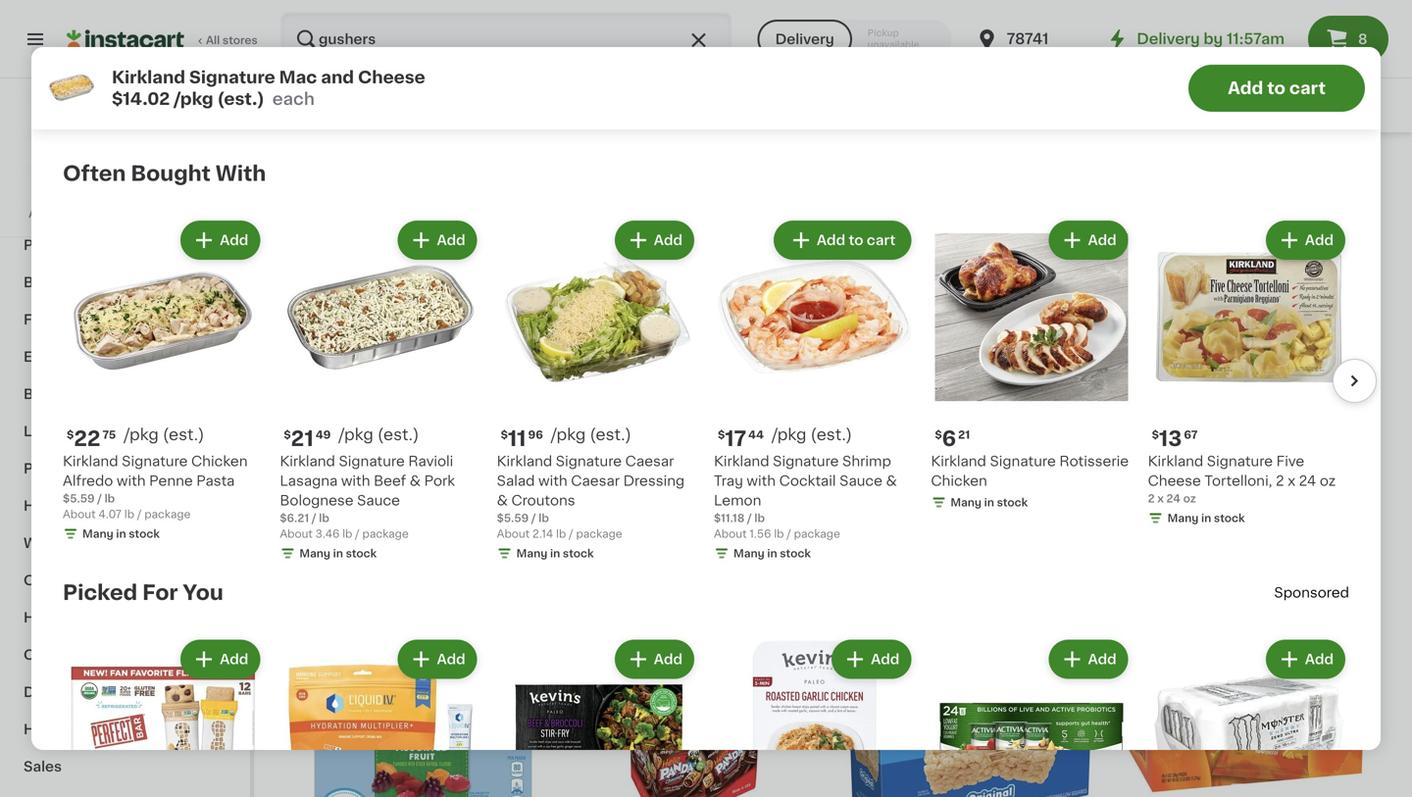 Task type: locate. For each thing, give the bounding box(es) containing it.
$ for 13
[[1152, 429, 1159, 440]]

1 vertical spatial goods
[[68, 574, 115, 587]]

/pkg for 22
[[124, 427, 159, 443]]

in up sponsored badge image
[[348, 514, 358, 525]]

kirkland signature ravioli lasagna with beef & pork bolognese sauce $6.21 / lb about 3.46 lb / package
[[280, 454, 455, 539]]

goods inside the paper goods link
[[68, 462, 115, 476]]

bakery link
[[12, 115, 238, 152]]

chicken
[[191, 454, 248, 468], [931, 474, 987, 488]]

0 horizontal spatial 24
[[1167, 493, 1181, 504]]

1 horizontal spatial sauce
[[840, 474, 883, 488]]

(est.) left each
[[217, 91, 265, 107]]

kirkland inside kirkland signature ravioli lasagna with beef & pork bolognese sauce $6.21 / lb about 3.46 lb / package
[[280, 454, 335, 468]]

goods down dairy
[[70, 723, 117, 737]]

(est.) inside $22.75 per package (estimated) element
[[163, 427, 204, 443]]

in down 1.56
[[767, 548, 777, 559]]

/
[[97, 493, 102, 504], [137, 509, 142, 520], [747, 513, 752, 524], [312, 513, 316, 524], [531, 513, 536, 524], [787, 528, 791, 539], [355, 528, 360, 539], [569, 528, 573, 539]]

17
[[725, 428, 746, 449]]

stock down kirkland signature shrimp tray with cocktail sauce & lemon $11.18 / lb about 1.56 lb / package
[[780, 548, 811, 559]]

1 vertical spatial chicken
[[931, 474, 987, 488]]

cart inside item carousel region
[[867, 233, 896, 247]]

meat & seafood link
[[12, 152, 238, 189]]

signature for shrimp
[[773, 454, 839, 468]]

kirkland inside kirkland signature five cheese tortelloni, 2 x 24 oz 2 x 24 oz
[[1148, 454, 1204, 468]]

0 horizontal spatial add to cart button
[[776, 223, 909, 258]]

$ for 17
[[718, 429, 725, 440]]

$ inside $ 13 67
[[1152, 429, 1159, 440]]

package inside kirkland signature caesar salad with caesar dressing & croutons $5.59 / lb about 2.14 lb / package
[[576, 528, 622, 539]]

instacart logo image
[[67, 27, 184, 51]]

1 vertical spatial to
[[170, 208, 181, 219]]

0 vertical spatial caesar
[[625, 454, 674, 468]]

product group containing 6
[[931, 217, 1132, 514]]

personal
[[89, 499, 151, 513]]

100% satisfaction guarantee link
[[908, 33, 1109, 53]]

signature down $11.96 per package (estimated) element
[[556, 454, 622, 468]]

bought
[[131, 163, 211, 184]]

signature left 48 in the right bottom of the page
[[990, 454, 1056, 468]]

beer & cider link
[[12, 376, 238, 413]]

0 vertical spatial $5.59
[[63, 493, 95, 504]]

caesar up dressing
[[625, 454, 674, 468]]

/pkg inside $22.75 per package (estimated) element
[[124, 427, 159, 443]]

0 horizontal spatial and
[[321, 69, 354, 86]]

oz,
[[1280, 432, 1300, 446]]

oz down dressing
[[615, 494, 627, 505]]

48
[[1059, 456, 1077, 469]]

kirkland up salad
[[497, 454, 552, 468]]

0 horizontal spatial to
[[170, 208, 181, 219]]

1 gushers from the left
[[329, 456, 387, 469]]

gluten- up lasagna
[[296, 437, 339, 448]]

1 horizontal spatial snacks,
[[761, 456, 814, 469]]

many down 4.07
[[82, 528, 113, 539]]

goods inside home goods link
[[70, 723, 117, 737]]

3 /pkg (est.) from the left
[[339, 427, 419, 443]]

delivery for delivery
[[775, 32, 834, 46]]

oz
[[1320, 474, 1336, 488], [445, 475, 461, 489], [718, 475, 734, 489], [865, 475, 881, 489], [1183, 493, 1196, 504], [341, 494, 354, 505], [615, 494, 627, 505]]

/pkg (est.) inside $11.96 per package (estimated) element
[[551, 427, 631, 443]]

with inside the kirkland signature chicken alfredo with penne pasta $5.59 / lb about 4.07 lb / package
[[117, 474, 146, 488]]

1 vertical spatial add to cart
[[817, 233, 896, 247]]

signature for chicken
[[122, 454, 188, 468]]

0 horizontal spatial spo
[[1274, 586, 1301, 600]]

/pkg right 44
[[772, 427, 807, 443]]

(est.) up penne on the bottom
[[163, 427, 204, 443]]

1 vertical spatial add to cart button
[[776, 223, 909, 258]]

0 horizontal spatial cheese
[[358, 69, 425, 86]]

&
[[63, 164, 75, 178], [78, 201, 90, 215], [60, 387, 72, 401], [886, 474, 897, 488], [410, 474, 421, 488], [497, 494, 508, 507], [74, 499, 85, 513], [90, 648, 102, 662], [55, 686, 66, 699]]

4.07
[[98, 509, 122, 520]]

many in stock
[[1135, 473, 1212, 484], [951, 497, 1028, 508], [1168, 513, 1245, 524], [314, 514, 391, 525], [82, 528, 160, 539], [734, 548, 811, 559], [299, 548, 377, 559], [517, 548, 594, 559]]

often bought with
[[63, 163, 266, 184]]

cheese inside kirkland signature mac and cheese $14.02 /pkg (est.) each
[[358, 69, 425, 86]]

$ for 6
[[935, 429, 942, 440]]

goods for home goods
[[70, 723, 117, 737]]

tray
[[714, 474, 743, 488]]

1 /pkg (est.) from the left
[[124, 427, 204, 443]]

with left "beef" in the bottom of the page
[[341, 474, 370, 488]]

flavored
[[425, 456, 484, 469], [699, 456, 758, 469]]

0 horizontal spatial fruit gushers fruit flavored snacks, variety pack, 42 x 0.8 oz 42 x 0.8 oz
[[294, 456, 541, 505]]

sauce inside kirkland signature ravioli lasagna with beef & pork bolognese sauce $6.21 / lb about 3.46 lb / package
[[357, 494, 400, 507]]

signature inside the kirkland signature chicken alfredo with penne pasta $5.59 / lb about 4.07 lb / package
[[122, 454, 188, 468]]

/pkg (est.) for 11
[[551, 427, 631, 443]]

with inside kirkland signature caesar salad with caesar dressing & croutons $5.59 / lb about 2.14 lb / package
[[538, 474, 568, 488]]

fruit up "(1.06k)"
[[1173, 432, 1204, 446]]

product group containing 15
[[568, 138, 826, 531]]

/pkg (est.) inside $22.75 per package (estimated) element
[[124, 427, 204, 443]]

picked
[[63, 582, 137, 603]]

view pricing policy
[[67, 169, 172, 180]]

package inside kirkland signature ravioli lasagna with beef & pork bolognese sauce $6.21 / lb about 3.46 lb / package
[[362, 528, 409, 539]]

with inside kirkland signature shrimp tray with cocktail sauce & lemon $11.18 / lb about 1.56 lb / package
[[747, 474, 776, 488]]

other goods
[[24, 574, 115, 587]]

1 horizontal spatial chicken
[[931, 474, 987, 488]]

care
[[154, 499, 188, 513]]

/pkg (est.) up cocktail
[[772, 427, 852, 443]]

guarantee
[[1037, 36, 1109, 50]]

0 horizontal spatial free
[[339, 437, 363, 448]]

add to cart
[[1228, 80, 1326, 97], [817, 233, 896, 247]]

cider
[[75, 387, 114, 401]]

gluten-free vegan
[[843, 437, 953, 448]]

$5.59 inside the kirkland signature chicken alfredo with penne pasta $5.59 / lb about 4.07 lb / package
[[63, 493, 95, 504]]

0 horizontal spatial chicken
[[191, 454, 248, 468]]

kirkland for kirkland signature caesar salad with caesar dressing & croutons $5.59 / lb about 2.14 lb / package
[[497, 454, 552, 468]]

beer
[[24, 387, 57, 401]]

0 vertical spatial cheese
[[358, 69, 425, 86]]

2 /pkg (est.) from the left
[[772, 427, 852, 443]]

x left the tray
[[681, 475, 689, 489]]

gluten- down 15
[[570, 437, 612, 448]]

costco logo image
[[106, 102, 144, 139]]

& inside "link"
[[60, 387, 72, 401]]

baking
[[1097, 99, 1145, 112]]

& down general
[[886, 474, 897, 488]]

1 vertical spatial sauce
[[357, 494, 400, 507]]

/pkg (est.) for 21
[[339, 427, 419, 443]]

1 vertical spatial $5.59
[[497, 513, 529, 524]]

signature inside kirkland signature ravioli lasagna with beef & pork bolognese sauce $6.21 / lb about 3.46 lb / package
[[339, 454, 405, 468]]

add to cart inside product group
[[817, 233, 896, 247]]

signature inside kirkland signature shrimp tray with cocktail sauce & lemon $11.18 / lb about 1.56 lb / package
[[773, 454, 839, 468]]

kirkland signature mac and cheese $14.02 /pkg (est.) each
[[112, 69, 425, 107]]

/pkg (est.) inside $21.49 per package (estimated) element
[[339, 427, 419, 443]]

2 variety from the left
[[568, 475, 616, 489]]

view
[[67, 169, 93, 180]]

kirkland signature rotisserie chicken
[[931, 454, 1129, 488]]

1 horizontal spatial fruit gushers fruit flavored snacks, variety pack, 42 x 0.8 oz 42 x 0.8 oz
[[568, 456, 814, 505]]

kirkland inside 'kirkland signature rotisserie chicken'
[[931, 454, 986, 468]]

hard beverages
[[24, 611, 136, 625]]

bolognese
[[280, 494, 354, 507]]

x down lasagna
[[311, 494, 318, 505]]

penne
[[149, 474, 193, 488]]

$21.49 per package (estimated) element
[[280, 426, 481, 451]]

x down 13
[[1158, 493, 1164, 504]]

with for 17
[[747, 474, 776, 488]]

package right 2.14
[[576, 528, 622, 539]]

with for 21
[[341, 474, 370, 488]]

signature for five
[[1207, 454, 1273, 468]]

x
[[1081, 456, 1088, 469], [1288, 474, 1296, 488], [407, 475, 415, 489], [681, 475, 689, 489], [1158, 493, 1164, 504], [311, 494, 318, 505], [585, 494, 591, 505]]

signature inside kirkland signature caesar salad with caesar dressing & croutons $5.59 / lb about 2.14 lb / package
[[556, 454, 622, 468]]

kirkland inside kirkland signature caesar salad with caesar dressing & croutons $5.59 / lb about 2.14 lb / package
[[497, 454, 552, 468]]

lb up 4.07
[[105, 493, 115, 504]]

gluten-free
[[296, 437, 363, 448], [570, 437, 637, 448]]

1 vertical spatial caesar
[[571, 474, 620, 488]]

in down 4.07
[[116, 528, 126, 539]]

0 vertical spatial spo
[[1314, 7, 1335, 18]]

fruit up lasagna
[[294, 456, 325, 469]]

1 horizontal spatial pack,
[[619, 475, 656, 489]]

add costco membership to save link
[[29, 206, 222, 222]]

snacks, up cocktail
[[761, 456, 814, 469]]

spo for spo
[[1314, 7, 1335, 18]]

1 vertical spatial spo
[[1274, 586, 1301, 600]]

household link
[[12, 77, 238, 115]]

/pkg inside $21.49 per package (estimated) element
[[339, 427, 373, 443]]

and up milk
[[321, 69, 354, 86]]

& for cleaning & laundry
[[90, 648, 102, 662]]

8 button
[[1308, 16, 1389, 63]]

in down sponsored badge image
[[333, 548, 343, 559]]

each
[[272, 91, 315, 107]]

x right "beef" in the bottom of the page
[[407, 475, 415, 489]]

0 vertical spatial chicken
[[191, 454, 248, 468]]

1 horizontal spatial cheese
[[1148, 474, 1201, 488]]

2 vertical spatial goods
[[70, 723, 117, 737]]

/pkg inside kirkland signature mac and cheese $14.02 /pkg (est.) each
[[174, 91, 213, 107]]

candy
[[93, 201, 140, 215]]

/pkg (est.) up penne on the bottom
[[124, 427, 204, 443]]

2 horizontal spatial to
[[1267, 80, 1286, 97]]

signature up cocktail
[[773, 454, 839, 468]]

signature inside kirkland signature five cheese tortelloni, 2 x 24 oz 2 x 24 oz
[[1207, 454, 1273, 468]]

$ inside $ 11 96
[[501, 429, 508, 440]]

1 horizontal spatial flavored
[[699, 456, 758, 469]]

2 horizontal spatial snacks,
[[1207, 432, 1260, 446]]

about down $11.18
[[714, 528, 747, 539]]

paper goods link
[[12, 450, 238, 487]]

kirkland up 'alfredo'
[[63, 454, 118, 468]]

free up dressing
[[612, 437, 637, 448]]

product group
[[294, 138, 552, 549], [568, 138, 826, 531], [841, 138, 1099, 531], [1115, 138, 1373, 490], [63, 217, 264, 546], [280, 217, 481, 565], [497, 217, 698, 565], [714, 217, 915, 565], [931, 217, 1132, 514], [1148, 217, 1349, 530], [1115, 580, 1373, 797], [63, 636, 264, 797], [280, 636, 481, 797], [497, 636, 698, 797], [714, 636, 915, 797], [931, 636, 1132, 797], [1148, 636, 1349, 797]]

0 horizontal spatial snacks,
[[487, 456, 541, 469]]

cleaning & laundry
[[24, 648, 163, 662]]

foot,
[[1020, 456, 1055, 469]]

/pkg for 17
[[772, 427, 807, 443]]

chicken inside 'kirkland signature rotisserie chicken'
[[931, 474, 987, 488]]

x inside general mills fruit by the foot, 48 x .75 oz
[[1081, 456, 1088, 469]]

tortelloni,
[[1205, 474, 1272, 488]]

signature for ravioli
[[339, 454, 405, 468]]

2 horizontal spatial gluten-
[[843, 437, 886, 448]]

fruit up dressing
[[664, 456, 695, 469]]

package down cocktail
[[794, 528, 840, 539]]

0 horizontal spatial cart
[[867, 233, 896, 247]]

$22.75 per package (estimated) element
[[63, 426, 264, 451]]

(est.) for 11
[[590, 427, 631, 443]]

(est.) inside $11.96 per package (estimated) element
[[590, 427, 631, 443]]

oz inside general mills fruit by the foot, 48 x .75 oz
[[865, 475, 881, 489]]

flavored up the tray
[[699, 456, 758, 469]]

liquor
[[24, 425, 69, 438]]

0 horizontal spatial gluten-free
[[296, 437, 363, 448]]

1 horizontal spatial spo
[[1314, 7, 1335, 18]]

0 horizontal spatial delivery
[[775, 32, 834, 46]]

$ for 11
[[501, 429, 508, 440]]

0 horizontal spatial sauce
[[357, 494, 400, 507]]

mac
[[279, 69, 317, 86]]

$
[[1119, 407, 1126, 418], [67, 429, 74, 440], [718, 429, 725, 440], [284, 429, 291, 440], [501, 429, 508, 440], [935, 429, 942, 440], [1152, 429, 1159, 440]]

signature for caesar
[[556, 454, 622, 468]]

flavored up pork
[[425, 456, 484, 469]]

all stores
[[206, 35, 258, 46]]

1 horizontal spatial cart
[[1290, 80, 1326, 97]]

2 horizontal spatial free
[[886, 437, 911, 448]]

many down "(1.06k)"
[[1168, 513, 1199, 524]]

0 horizontal spatial 2
[[1148, 493, 1155, 504]]

1 horizontal spatial free
[[612, 437, 637, 448]]

0 vertical spatial sauce
[[840, 474, 883, 488]]

$ for 21
[[284, 429, 291, 440]]

0.8
[[419, 475, 441, 489], [692, 475, 715, 489], [320, 494, 338, 505], [594, 494, 612, 505]]

0 horizontal spatial variety
[[294, 475, 342, 489]]

1 horizontal spatial variety
[[568, 475, 616, 489]]

goods down $ 22 75
[[68, 462, 115, 476]]

1 free from the left
[[339, 437, 363, 448]]

2 free from the left
[[612, 437, 637, 448]]

24 down the five
[[1299, 474, 1316, 488]]

3 gluten- from the left
[[843, 437, 886, 448]]

welch's
[[1115, 432, 1169, 446]]

delivery by 11:57am
[[1137, 32, 1285, 46]]

/pkg for 11
[[551, 427, 586, 443]]

2 down the five
[[1276, 474, 1284, 488]]

$ inside $ 21 49
[[284, 429, 291, 440]]

and right baking
[[1148, 99, 1175, 112]]

package down penne on the bottom
[[144, 509, 191, 520]]

1 horizontal spatial delivery
[[1137, 32, 1200, 46]]

signature inside kirkland signature mac and cheese $14.02 /pkg (est.) each
[[189, 69, 275, 86]]

& for meat & seafood
[[63, 164, 75, 178]]

chicken up pasta on the bottom of the page
[[191, 454, 248, 468]]

1 horizontal spatial $5.59
[[497, 513, 529, 524]]

oz down general
[[865, 475, 881, 489]]

rotisserie
[[1059, 454, 1129, 468]]

& for health & personal care
[[74, 499, 85, 513]]

mills
[[899, 456, 931, 469]]

kirkland inside kirkland signature shrimp tray with cocktail sauce & lemon $11.18 / lb about 1.56 lb / package
[[714, 454, 769, 468]]

0 vertical spatial cart
[[1290, 80, 1326, 97]]

$5.59 down "croutons" on the left bottom of page
[[497, 513, 529, 524]]

/pkg (est.) down 15
[[551, 427, 631, 443]]

0 horizontal spatial gushers
[[329, 456, 387, 469]]

1.56
[[750, 528, 771, 539]]

0 vertical spatial nsored
[[1335, 7, 1373, 18]]

kirkland for kirkland signature rotisserie chicken
[[931, 454, 986, 468]]

cheese inside kirkland signature five cheese tortelloni, 2 x 24 oz 2 x 24 oz
[[1148, 474, 1201, 488]]

None search field
[[280, 12, 732, 67]]

sponsored badge image
[[294, 533, 354, 544]]

1 horizontal spatial and
[[1148, 99, 1175, 112]]

& right beer
[[60, 387, 72, 401]]

(est.) for 21
[[377, 427, 419, 443]]

4 /pkg (est.) from the left
[[551, 427, 631, 443]]

about inside kirkland signature ravioli lasagna with beef & pork bolognese sauce $6.21 / lb about 3.46 lb / package
[[280, 528, 313, 539]]

croutons
[[511, 494, 575, 507]]

oz down "ravioli"
[[445, 475, 461, 489]]

21
[[291, 428, 314, 449], [958, 429, 970, 440]]

0 vertical spatial add to cart button
[[1189, 65, 1365, 112]]

caesar down $11.96 per package (estimated) element
[[571, 474, 620, 488]]

kirkland inside kirkland signature mac and cheese $14.02 /pkg (est.) each
[[112, 69, 185, 86]]

& for snacks & candy
[[78, 201, 90, 215]]

1 vertical spatial cheese
[[1148, 474, 1201, 488]]

in down 2.14
[[550, 548, 560, 559]]

and inside kirkland signature mac and cheese $14.02 /pkg (est.) each
[[321, 69, 354, 86]]

product group containing 11
[[497, 217, 698, 565]]

about left 2.14
[[497, 528, 530, 539]]

(est.) inside $17.44 per package (estimated) element
[[811, 427, 852, 443]]

by
[[1204, 32, 1223, 46]]

/pkg right $14.02
[[174, 91, 213, 107]]

1 horizontal spatial to
[[849, 233, 864, 247]]

$ inside $ 22 75
[[67, 429, 74, 440]]

with inside kirkland signature ravioli lasagna with beef & pork bolognese sauce $6.21 / lb about 3.46 lb / package
[[341, 474, 370, 488]]

lb up 1.56
[[755, 513, 765, 524]]

signature inside 'kirkland signature rotisserie chicken'
[[990, 454, 1056, 468]]

$ inside the $ 6 21
[[935, 429, 942, 440]]

2 vertical spatial to
[[849, 233, 864, 247]]

(est.) inside kirkland signature mac and cheese $14.02 /pkg (est.) each
[[217, 91, 265, 107]]

1 vertical spatial and
[[1148, 99, 1175, 112]]

delivery by 11:57am link
[[1106, 27, 1285, 51]]

oz down "(1.06k)"
[[1183, 493, 1196, 504]]

signature for rotisserie
[[990, 454, 1056, 468]]

cooking
[[1178, 99, 1235, 112]]

/ right 3.46
[[355, 528, 360, 539]]

1 horizontal spatial gluten-
[[570, 437, 612, 448]]

0 horizontal spatial add to cart
[[817, 233, 896, 247]]

kirkland inside the kirkland signature chicken alfredo with penne pasta $5.59 / lb about 4.07 lb / package
[[63, 454, 118, 468]]

0 vertical spatial and
[[321, 69, 354, 86]]

fruit gushers fruit flavored snacks, variety pack, 42 x 0.8 oz 42 x 0.8 oz down $21.49 per package (estimated) element
[[294, 456, 541, 505]]

2 down welch's
[[1148, 493, 1155, 504]]

0 horizontal spatial pack,
[[346, 475, 383, 489]]

/pkg inside $11.96 per package (estimated) element
[[551, 427, 586, 443]]

free right 49
[[339, 437, 363, 448]]

goods inside the other goods link
[[68, 574, 115, 587]]

free
[[339, 437, 363, 448], [612, 437, 637, 448], [886, 437, 911, 448]]

0 horizontal spatial gluten-
[[296, 437, 339, 448]]

1 vertical spatial cart
[[867, 233, 896, 247]]

nsored
[[1335, 7, 1373, 18], [1301, 586, 1349, 600]]

signature down $22.75 per package (estimated) element
[[122, 454, 188, 468]]

$ inside the $ 17 44
[[718, 429, 725, 440]]

with up personal
[[117, 474, 146, 488]]

(est.) inside $21.49 per package (estimated) element
[[377, 427, 419, 443]]

1 vertical spatial 24
[[1167, 493, 1181, 504]]

item carousel region
[[63, 209, 1377, 573]]

about left 4.07
[[63, 509, 96, 520]]

/pkg right 49
[[339, 427, 373, 443]]

& down 'alfredo'
[[74, 499, 85, 513]]

24 down $ 13 67
[[1167, 493, 1181, 504]]

snacks, up "(1.06k)"
[[1207, 432, 1260, 446]]

about inside kirkland signature caesar salad with caesar dressing & croutons $5.59 / lb about 2.14 lb / package
[[497, 528, 530, 539]]

home goods
[[24, 723, 117, 737]]

1 with from the left
[[117, 474, 146, 488]]

2 gluten- from the left
[[570, 437, 612, 448]]

kirkland down the $ 17 44
[[714, 454, 769, 468]]

all stores link
[[67, 12, 259, 67]]

0 vertical spatial 2
[[1276, 474, 1284, 488]]

$6.21
[[280, 513, 309, 524]]

snacks,
[[1207, 432, 1260, 446], [487, 456, 541, 469], [761, 456, 814, 469]]

paper goods
[[24, 462, 115, 476]]

0 horizontal spatial flavored
[[425, 456, 484, 469]]

4 with from the left
[[538, 474, 568, 488]]

/pkg (est.) up "beef" in the bottom of the page
[[339, 427, 419, 443]]

1 horizontal spatial gushers
[[602, 456, 660, 469]]

delivery inside button
[[775, 32, 834, 46]]

five
[[1277, 454, 1305, 468]]

many
[[1135, 473, 1166, 484], [951, 497, 982, 508], [1168, 513, 1199, 524], [314, 514, 345, 525], [82, 528, 113, 539], [734, 548, 765, 559], [299, 548, 331, 559], [517, 548, 548, 559]]

1 horizontal spatial 24
[[1299, 474, 1316, 488]]

1 variety from the left
[[294, 475, 342, 489]]

$17.44 per package (estimated) element
[[714, 426, 915, 451]]

with
[[117, 474, 146, 488], [747, 474, 776, 488], [341, 474, 370, 488], [538, 474, 568, 488]]

fruit inside general mills fruit by the foot, 48 x .75 oz
[[934, 456, 965, 469]]

/pkg (est.) inside $17.44 per package (estimated) element
[[772, 427, 852, 443]]

/ down bolognese
[[312, 513, 316, 524]]

kirkland for kirkland signature mac and cheese $14.02 /pkg (est.) each
[[112, 69, 185, 86]]

2 with from the left
[[747, 474, 776, 488]]

/pkg
[[174, 91, 213, 107], [124, 427, 159, 443], [772, 427, 807, 443], [339, 427, 373, 443], [551, 427, 586, 443]]

0 vertical spatial goods
[[68, 462, 115, 476]]

product group containing 17
[[714, 217, 915, 565]]

1 horizontal spatial gluten-free
[[570, 437, 637, 448]]

fruit gushers fruit flavored snacks, variety pack, 42 x 0.8 oz 42 x 0.8 oz up $11.18
[[568, 456, 814, 505]]

1 horizontal spatial 21
[[958, 429, 970, 440]]

gluten-
[[296, 437, 339, 448], [570, 437, 612, 448], [843, 437, 886, 448]]

delivery for delivery by 11:57am
[[1137, 32, 1200, 46]]

sauce down "beef" in the bottom of the page
[[357, 494, 400, 507]]

pack, down $21.49 per package (estimated) element
[[346, 475, 383, 489]]

1 horizontal spatial add to cart
[[1228, 80, 1326, 97]]

22
[[74, 428, 100, 449]]

& inside kirkland signature ravioli lasagna with beef & pork bolognese sauce $6.21 / lb about 3.46 lb / package
[[410, 474, 421, 488]]

3 with from the left
[[341, 474, 370, 488]]

kirkland
[[112, 69, 185, 86], [63, 454, 118, 468], [714, 454, 769, 468], [280, 454, 335, 468], [497, 454, 552, 468], [931, 454, 986, 468], [1148, 454, 1204, 468]]

with up lemon
[[747, 474, 776, 488]]

and
[[321, 69, 354, 86], [1148, 99, 1175, 112]]

0 horizontal spatial $5.59
[[63, 493, 95, 504]]

/pkg inside $17.44 per package (estimated) element
[[772, 427, 807, 443]]

49
[[316, 429, 331, 440]]



Task type: vqa. For each thing, say whether or not it's contained in the screenshot.


Task type: describe. For each thing, give the bounding box(es) containing it.
many in stock down 1.56
[[734, 548, 811, 559]]

product group containing general mills fruit by the foot, 48 x .75 oz
[[841, 138, 1099, 531]]

lb up 3.46
[[319, 513, 329, 524]]

milk
[[306, 99, 335, 112]]

1 gluten-free from the left
[[296, 437, 363, 448]]

alfredo
[[63, 474, 113, 488]]

2 pack, from the left
[[619, 475, 656, 489]]

0.8 up lemon
[[692, 475, 715, 489]]

100%
[[908, 36, 946, 50]]

42 left the tray
[[660, 475, 678, 489]]

all
[[206, 35, 220, 46]]

recommended searches element
[[271, 78, 1412, 132]]

0.8 right "croutons" on the left bottom of page
[[594, 494, 612, 505]]

home
[[24, 723, 66, 737]]

lb right 2.14
[[556, 528, 566, 539]]

liquor link
[[12, 413, 238, 450]]

results
[[294, 84, 376, 105]]

1 vertical spatial 2
[[1148, 493, 1155, 504]]

chicken inside the kirkland signature chicken alfredo with penne pasta $5.59 / lb about 4.07 lb / package
[[191, 454, 248, 468]]

many in stock down 4.07
[[82, 528, 160, 539]]

& inside kirkland signature shrimp tray with cocktail sauce & lemon $11.18 / lb about 1.56 lb / package
[[886, 474, 897, 488]]

many in stock down "tortelloni,"
[[1168, 513, 1245, 524]]

2 flavored from the left
[[699, 456, 758, 469]]

count
[[1326, 432, 1366, 446]]

dairy
[[70, 686, 108, 699]]

stock down "beef" in the bottom of the page
[[360, 514, 391, 525]]

kirkland signature shrimp tray with cocktail sauce & lemon $11.18 / lb about 1.56 lb / package
[[714, 454, 897, 539]]

& inside kirkland signature caesar salad with caesar dressing & croutons $5.59 / lb about 2.14 lb / package
[[497, 494, 508, 507]]

oz down "90"
[[1320, 474, 1336, 488]]

21 inside the $ 6 21
[[958, 429, 970, 440]]

many down 1.56
[[734, 548, 765, 559]]

fruit down $11.96 per package (estimated) element
[[568, 456, 599, 469]]

stock down "tortelloni,"
[[1214, 513, 1245, 524]]

$11.96 per package (estimated) element
[[497, 426, 698, 451]]

general
[[841, 456, 896, 469]]

1 gluten- from the left
[[296, 437, 339, 448]]

1 flavored from the left
[[425, 456, 484, 469]]

& for deli & dairy
[[55, 686, 66, 699]]

many down general mills fruit by the foot, 48 x .75 oz
[[951, 497, 982, 508]]

in down $ 13 67
[[1168, 473, 1178, 484]]

health
[[24, 499, 71, 513]]

kirkland for kirkland signature shrimp tray with cocktail sauce & lemon $11.18 / lb about 1.56 lb / package
[[714, 454, 769, 468]]

shrimp
[[842, 454, 891, 468]]

many down welch's
[[1135, 473, 1166, 484]]

/ up 2.14
[[531, 513, 536, 524]]

by
[[969, 456, 987, 469]]

11:57am
[[1227, 32, 1285, 46]]

stock down 'kirkland signature rotisserie chicken' on the bottom
[[997, 497, 1028, 508]]

delivery button
[[758, 20, 852, 59]]

oz up sponsored badge image
[[341, 494, 354, 505]]

$ 13 67
[[1152, 428, 1198, 449]]

hard beverages link
[[12, 599, 238, 636]]

42 left pork
[[386, 475, 404, 489]]

"gushers"
[[417, 84, 525, 105]]

11
[[508, 428, 526, 449]]

.75
[[841, 475, 861, 489]]

/pkg (est.) for 17
[[772, 427, 852, 443]]

spo nsored
[[1274, 586, 1349, 600]]

wine link
[[12, 525, 238, 562]]

goods for paper goods
[[68, 462, 115, 476]]

42 up $6.21
[[294, 494, 309, 505]]

product group containing welch's fruit snacks, .8 oz, 90 count
[[1115, 138, 1373, 490]]

sauce inside kirkland signature shrimp tray with cocktail sauce & lemon $11.18 / lb about 1.56 lb / package
[[840, 474, 883, 488]]

membership
[[97, 208, 167, 219]]

3 free from the left
[[886, 437, 911, 448]]

to inside item carousel region
[[849, 233, 864, 247]]

deli & dairy
[[24, 686, 108, 699]]

seafood
[[78, 164, 137, 178]]

42 down $11.96 per package (estimated) element
[[568, 494, 582, 505]]

spo for spo nsored
[[1274, 586, 1301, 600]]

package inside the kirkland signature chicken alfredo with penne pasta $5.59 / lb about 4.07 lb / package
[[144, 509, 191, 520]]

kirkland for kirkland signature chicken alfredo with penne pasta $5.59 / lb about 4.07 lb / package
[[63, 454, 118, 468]]

/ up 4.07
[[97, 493, 102, 504]]

beef
[[374, 474, 406, 488]]

15
[[579, 406, 602, 427]]

pasta
[[196, 474, 235, 488]]

2.14
[[533, 528, 553, 539]]

many down 2.14
[[517, 548, 548, 559]]

satisfaction
[[949, 36, 1033, 50]]

0 vertical spatial 24
[[1299, 474, 1316, 488]]

$ 17 44
[[718, 428, 764, 449]]

(est.) for 17
[[811, 427, 852, 443]]

many up 3.46
[[314, 514, 345, 525]]

cleaning & laundry link
[[12, 636, 238, 674]]

78741 button
[[975, 12, 1093, 67]]

bakery
[[24, 127, 73, 140]]

1 vertical spatial nsored
[[1301, 586, 1349, 600]]

with for 11
[[538, 474, 568, 488]]

stock down kirkland signature caesar salad with caesar dressing & croutons $5.59 / lb about 2.14 lb / package
[[563, 548, 594, 559]]

beer & cider
[[24, 387, 114, 401]]

snacks & candy
[[24, 201, 140, 215]]

in down general mills fruit by the foot, 48 x .75 oz
[[984, 497, 994, 508]]

in down "tortelloni,"
[[1201, 513, 1211, 524]]

x right "croutons" on the left bottom of page
[[585, 494, 591, 505]]

baby
[[24, 276, 60, 289]]

health & personal care
[[24, 499, 188, 513]]

$ 22 75
[[67, 428, 116, 449]]

meat
[[24, 164, 60, 178]]

kirkland for kirkland signature ravioli lasagna with beef & pork bolognese sauce $6.21 / lb about 3.46 lb / package
[[280, 454, 335, 468]]

2 fruit gushers fruit flavored snacks, variety pack, 42 x 0.8 oz 42 x 0.8 oz from the left
[[568, 456, 814, 505]]

lemon
[[714, 494, 761, 507]]

0 horizontal spatial caesar
[[571, 474, 620, 488]]

0.8 down lasagna
[[320, 494, 338, 505]]

67
[[1184, 429, 1198, 440]]

kirkland for kirkland signature five cheese tortelloni, 2 x 24 oz 2 x 24 oz
[[1148, 454, 1204, 468]]

/ right 4.07
[[137, 509, 142, 520]]

snacks
[[24, 201, 75, 215]]

0 vertical spatial to
[[1267, 80, 1286, 97]]

goods for other goods
[[68, 574, 115, 587]]

wine
[[24, 536, 59, 550]]

lasagna
[[280, 474, 338, 488]]

beverages
[[61, 611, 136, 625]]

x down the five
[[1288, 474, 1296, 488]]

product group containing 22
[[63, 217, 264, 546]]

stock down "health & personal care" link
[[129, 528, 160, 539]]

signature for mac
[[189, 69, 275, 86]]

$14.02
[[112, 91, 170, 107]]

1 horizontal spatial 2
[[1276, 474, 1284, 488]]

dressing
[[623, 474, 685, 488]]

$5.59 inside kirkland signature caesar salad with caesar dressing & croutons $5.59 / lb about 2.14 lb / package
[[497, 513, 529, 524]]

3.46
[[315, 528, 340, 539]]

lb right 4.07
[[124, 509, 134, 520]]

hard
[[24, 611, 58, 625]]

for
[[142, 582, 178, 603]]

1 pack, from the left
[[346, 475, 383, 489]]

13
[[1159, 428, 1182, 449]]

health & personal care link
[[12, 487, 238, 525]]

baking and cooking link
[[1068, 86, 1245, 125]]

many in stock down general mills fruit by the foot, 48 x .75 oz
[[951, 497, 1028, 508]]

/ right 2.14
[[569, 528, 573, 539]]

and inside recommended searches element
[[1148, 99, 1175, 112]]

sales
[[24, 760, 62, 774]]

meat & seafood
[[24, 164, 137, 178]]

/ up 1.56
[[747, 513, 752, 524]]

0 vertical spatial add to cart
[[1228, 80, 1326, 97]]

& for beer & cider
[[60, 387, 72, 401]]

$ 11 96
[[501, 428, 543, 449]]

lb up 2.14
[[539, 513, 549, 524]]

/ right 1.56
[[787, 528, 791, 539]]

for
[[381, 84, 412, 105]]

/pkg (est.) for 22
[[124, 427, 204, 443]]

1 horizontal spatial add to cart button
[[1189, 65, 1365, 112]]

0.8 down "ravioli"
[[419, 475, 441, 489]]

package inside kirkland signature shrimp tray with cocktail sauce & lemon $11.18 / lb about 1.56 lb / package
[[794, 528, 840, 539]]

free for product group containing 15
[[612, 437, 637, 448]]

cocktail
[[779, 474, 836, 488]]

save
[[184, 208, 210, 219]]

about inside kirkland signature shrimp tray with cocktail sauce & lemon $11.18 / lb about 1.56 lb / package
[[714, 528, 747, 539]]

canned
[[1298, 99, 1351, 112]]

stock down sponsored badge image
[[346, 548, 377, 559]]

view pricing policy link
[[67, 167, 183, 182]]

$11.18
[[714, 513, 745, 524]]

milk link
[[277, 86, 345, 125]]

service type group
[[758, 20, 952, 59]]

$ 6 21
[[935, 428, 970, 449]]

oz up lemon
[[718, 475, 734, 489]]

general mills fruit by the foot, 48 x .75 oz
[[841, 456, 1088, 489]]

many in stock down 2.14
[[517, 548, 594, 559]]

$ for 22
[[67, 429, 74, 440]]

2 gushers from the left
[[602, 456, 660, 469]]

costco
[[54, 208, 94, 219]]

about inside the kirkland signature chicken alfredo with penne pasta $5.59 / lb about 4.07 lb / package
[[63, 509, 96, 520]]

90
[[1304, 432, 1323, 446]]

1 horizontal spatial caesar
[[625, 454, 674, 468]]

often
[[63, 163, 126, 184]]

electronics link
[[12, 338, 238, 376]]

many down sponsored badge image
[[299, 548, 331, 559]]

/pkg for 21
[[339, 427, 373, 443]]

you
[[183, 582, 223, 603]]

lb right 1.56
[[774, 528, 784, 539]]

snacks & candy link
[[12, 189, 238, 227]]

product group containing 13
[[1148, 217, 1349, 530]]

many in stock up 3.46
[[314, 514, 391, 525]]

many in stock down "(1.06k)"
[[1135, 473, 1212, 484]]

many in stock down sponsored badge image
[[299, 548, 377, 559]]

lb right 3.46
[[342, 528, 352, 539]]

pets
[[24, 238, 55, 252]]

the
[[991, 456, 1016, 469]]

pets link
[[12, 227, 238, 264]]

fruit up "beef" in the bottom of the page
[[390, 456, 421, 469]]

product group containing fruit gushers fruit flavored snacks, variety pack, 42 x 0.8 oz
[[294, 138, 552, 549]]

kirkland signature chicken alfredo with penne pasta $5.59 / lb about 4.07 lb / package
[[63, 454, 248, 520]]

stock down "(1.06k)"
[[1181, 473, 1212, 484]]

1 fruit gushers fruit flavored snacks, variety pack, 42 x 0.8 oz 42 x 0.8 oz from the left
[[294, 456, 541, 505]]

free for product group containing fruit gushers fruit flavored snacks, variety pack, 42 x 0.8 oz
[[339, 437, 363, 448]]

(est.) for 22
[[163, 427, 204, 443]]

other
[[24, 574, 65, 587]]

product group containing 21
[[280, 217, 481, 565]]

with for 22
[[117, 474, 146, 488]]

0 horizontal spatial 21
[[291, 428, 314, 449]]

2 gluten-free from the left
[[570, 437, 637, 448]]



